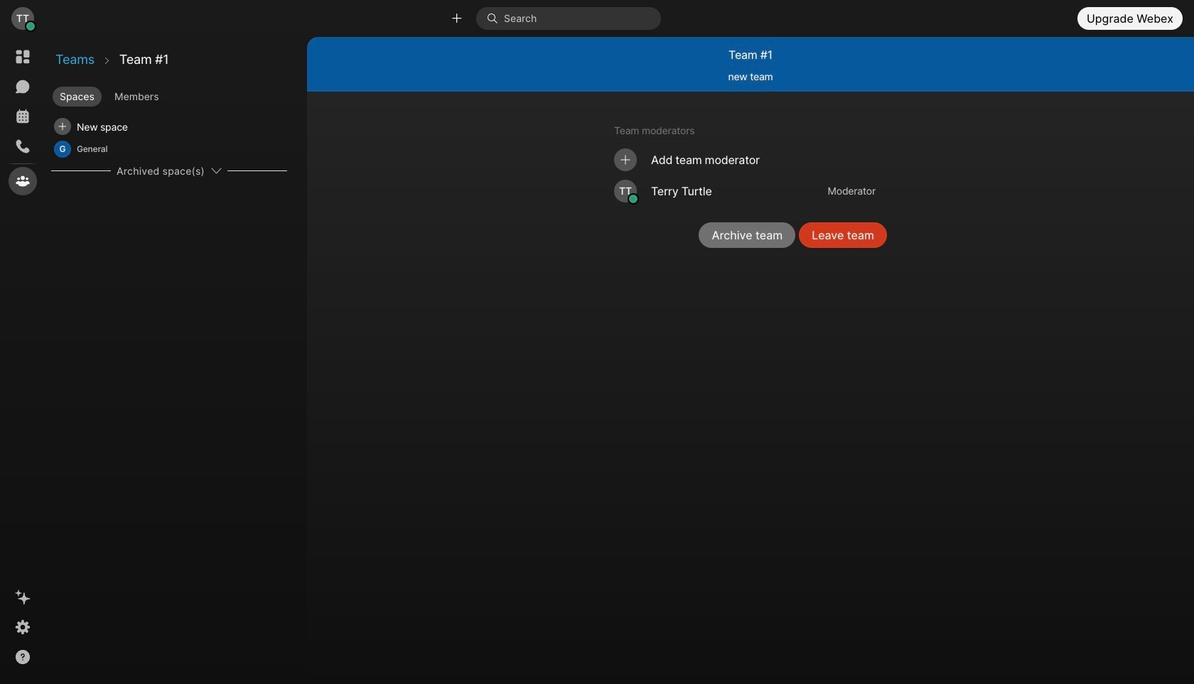 Task type: describe. For each thing, give the bounding box(es) containing it.
wrapper image
[[26, 21, 36, 31]]

dashboard image
[[14, 48, 31, 65]]

general list item
[[51, 138, 287, 161]]

add team moderator list item
[[603, 144, 888, 176]]

team moderators list
[[603, 144, 888, 208]]

meetings image
[[14, 108, 31, 125]]

wrapper image inside terry turtle list item
[[629, 194, 639, 204]]

connect people image
[[450, 12, 464, 25]]

help image
[[14, 649, 31, 666]]

calls image
[[14, 138, 31, 155]]



Task type: vqa. For each thing, say whether or not it's contained in the screenshot.
text field
no



Task type: locate. For each thing, give the bounding box(es) containing it.
settings image
[[14, 619, 31, 637]]

list item
[[51, 115, 287, 138]]

navigation
[[0, 37, 46, 685]]

terry turtle list item
[[603, 176, 888, 207]]

messaging, has no new notifications image
[[14, 78, 31, 95]]

webex tab list
[[9, 43, 37, 196]]

arrow down_16 image
[[211, 165, 222, 176]]

what's new image
[[14, 590, 31, 607]]

wrapper image
[[487, 13, 504, 24], [57, 121, 68, 132], [619, 153, 633, 167], [629, 194, 639, 204]]

wrapper image inside add team moderator list item
[[619, 153, 633, 167]]

teams, has no new notifications image
[[14, 173, 31, 190]]

tab list
[[50, 81, 306, 108]]



